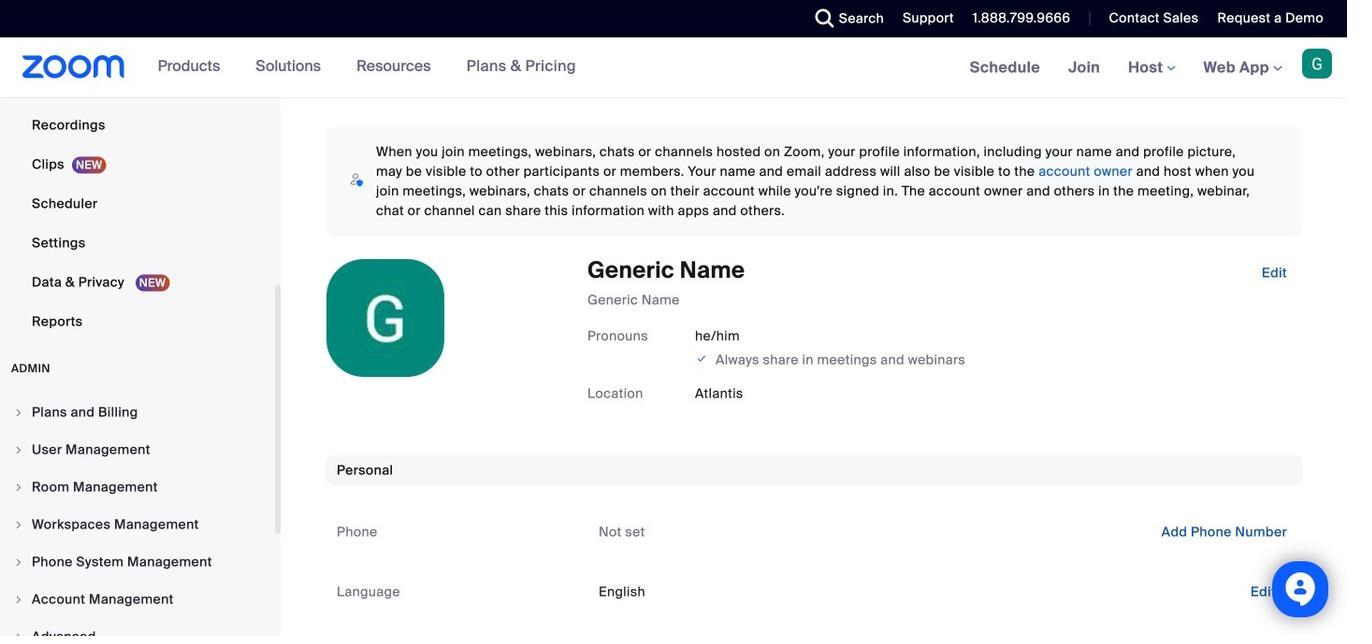 Task type: locate. For each thing, give the bounding box(es) containing it.
3 right image from the top
[[13, 519, 24, 530]]

0 vertical spatial right image
[[13, 444, 24, 456]]

profile picture image
[[1302, 49, 1332, 79]]

1 menu item from the top
[[0, 395, 275, 430]]

right image
[[13, 407, 24, 418], [13, 482, 24, 493], [13, 519, 24, 530], [13, 632, 24, 636]]

6 menu item from the top
[[0, 582, 275, 617]]

right image for fifth menu item from the bottom
[[13, 482, 24, 493]]

1 right image from the top
[[13, 407, 24, 418]]

3 right image from the top
[[13, 594, 24, 605]]

right image
[[13, 444, 24, 456], [13, 557, 24, 568], [13, 594, 24, 605]]

1 right image from the top
[[13, 444, 24, 456]]

1 vertical spatial right image
[[13, 557, 24, 568]]

right image for 1st menu item
[[13, 407, 24, 418]]

zoom logo image
[[22, 55, 125, 79]]

3 menu item from the top
[[0, 470, 275, 505]]

2 vertical spatial right image
[[13, 594, 24, 605]]

2 menu item from the top
[[0, 432, 275, 468]]

checked image
[[695, 349, 709, 368]]

menu item
[[0, 395, 275, 430], [0, 432, 275, 468], [0, 470, 275, 505], [0, 507, 275, 543], [0, 545, 275, 580], [0, 582, 275, 617], [0, 619, 275, 636]]

banner
[[0, 37, 1347, 99]]

right image for seventh menu item
[[13, 632, 24, 636]]

2 right image from the top
[[13, 482, 24, 493]]

4 right image from the top
[[13, 632, 24, 636]]



Task type: vqa. For each thing, say whether or not it's contained in the screenshot.
the bottommost of
no



Task type: describe. For each thing, give the bounding box(es) containing it.
personal menu menu
[[0, 0, 275, 342]]

4 menu item from the top
[[0, 507, 275, 543]]

user photo image
[[327, 259, 444, 377]]

2 right image from the top
[[13, 557, 24, 568]]

5 menu item from the top
[[0, 545, 275, 580]]

edit user photo image
[[370, 310, 400, 327]]

meetings navigation
[[956, 37, 1347, 99]]

product information navigation
[[144, 37, 590, 97]]

right image for fourth menu item from the bottom of the admin menu menu
[[13, 519, 24, 530]]

admin menu menu
[[0, 395, 275, 636]]

side navigation navigation
[[0, 0, 281, 636]]

7 menu item from the top
[[0, 619, 275, 636]]



